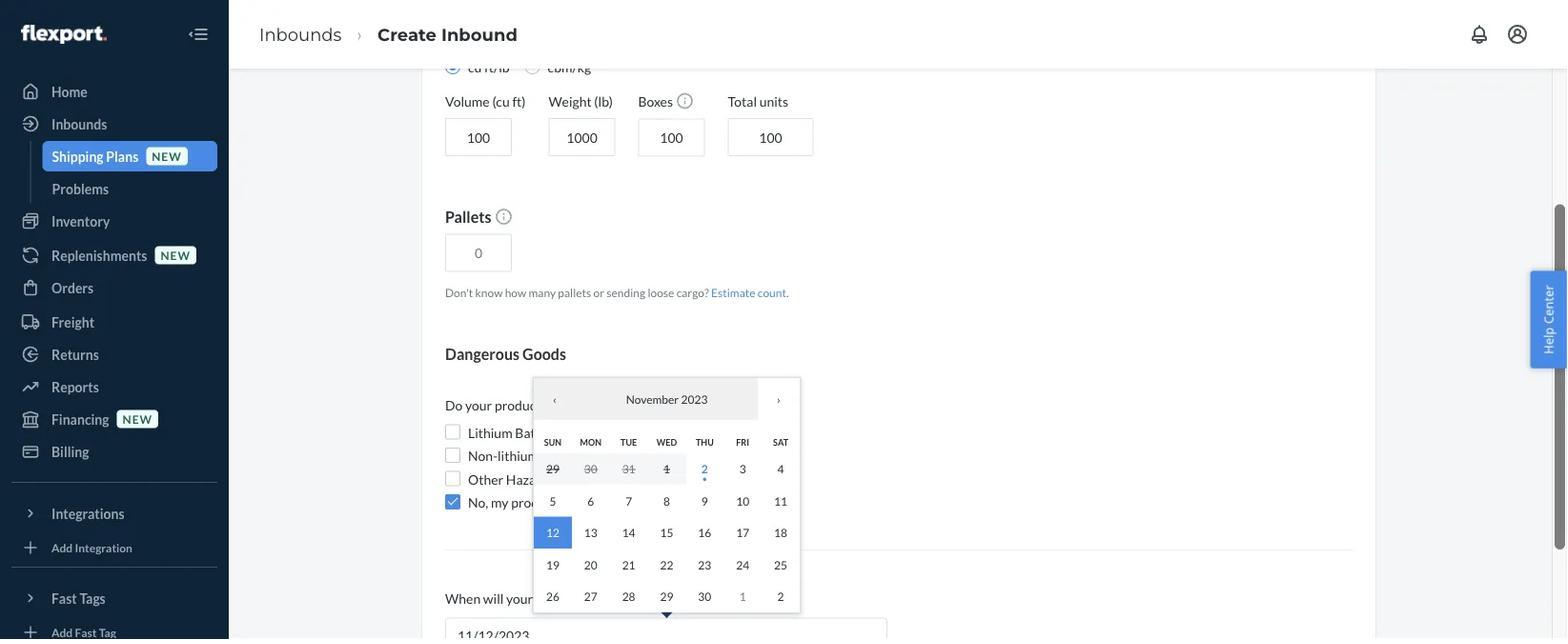 Task type: vqa. For each thing, say whether or not it's contained in the screenshot.
Level
no



Task type: describe. For each thing, give the bounding box(es) containing it.
november
[[626, 393, 679, 406]]

freight
[[51, 314, 94, 330]]

my
[[491, 495, 509, 511]]

november 13, 2023 element
[[584, 526, 598, 540]]

lithium
[[498, 449, 539, 465]]

friday element
[[737, 437, 750, 448]]

sending
[[607, 286, 646, 300]]

26 button
[[534, 581, 572, 613]]

total units
[[728, 94, 789, 110]]

november 2, 2023 element
[[702, 463, 708, 476]]

don't know how many pallets or sending loose cargo? estimate count .
[[445, 286, 789, 300]]

pallets
[[558, 286, 591, 300]]

new for financing
[[123, 412, 153, 426]]

16
[[698, 526, 712, 540]]

23 button
[[686, 549, 724, 581]]

tag
[[99, 626, 116, 640]]

29 for october 29, 2023 element
[[546, 463, 560, 476]]

problems link
[[42, 174, 217, 204]]

many
[[529, 286, 556, 300]]

help
[[1541, 328, 1558, 355]]

weight (lb)
[[549, 94, 613, 110]]

november 29, 2023 element
[[660, 590, 674, 604]]

november 7, 2023 element
[[626, 494, 632, 508]]

october 29, 2023 element
[[546, 463, 560, 476]]

26
[[546, 590, 560, 604]]

create
[[378, 24, 437, 45]]

november 23, 2023 element
[[698, 558, 712, 572]]

november 19, 2023 element
[[546, 558, 560, 572]]

november 8, 2023 element
[[664, 494, 670, 508]]

1 vertical spatial batteries
[[541, 449, 595, 465]]

fast inside "dropdown button"
[[51, 591, 77, 607]]

6 button
[[572, 485, 610, 517]]

14
[[622, 526, 636, 540]]

november 14, 2023 element
[[622, 526, 636, 540]]

14 button
[[610, 517, 648, 549]]

0 text field for boxes
[[639, 119, 705, 157]]

24
[[736, 558, 750, 572]]

orders
[[51, 280, 94, 296]]

help center button
[[1531, 271, 1568, 369]]

how
[[505, 286, 527, 300]]

0 horizontal spatial inbounds
[[51, 116, 107, 132]]

november 27, 2023 element
[[584, 590, 598, 604]]

november 16, 2023 element
[[698, 526, 712, 540]]

sunday element
[[544, 437, 562, 448]]

20
[[584, 558, 598, 572]]

october 31, 2023 element
[[622, 463, 636, 476]]

saturday element
[[773, 437, 789, 448]]

0 text field for total units
[[728, 119, 814, 157]]

replenishments
[[51, 247, 147, 264]]

know
[[475, 286, 503, 300]]

4 button
[[762, 453, 800, 485]]

19
[[546, 558, 560, 572]]

products
[[511, 495, 563, 511]]

6
[[588, 494, 594, 508]]

november 1, 2023 element
[[664, 463, 670, 476]]

november 11, 2023 element
[[774, 494, 788, 508]]

breadcrumbs navigation
[[244, 7, 533, 62]]

inventory
[[51, 213, 110, 229]]

or
[[594, 286, 605, 300]]

open notifications image
[[1469, 23, 1492, 46]]

problems
[[52, 181, 109, 197]]

17 button
[[724, 517, 762, 549]]

not
[[583, 495, 603, 511]]

2 for december 2, 2023 element
[[778, 590, 784, 604]]

1 for december 1, 2023 element
[[740, 590, 746, 604]]

november 20, 2023 element
[[584, 558, 598, 572]]

27
[[584, 590, 598, 604]]

13 button
[[572, 517, 610, 549]]

add for add fast tag
[[51, 626, 73, 640]]

12 button
[[534, 517, 572, 549]]

november 3, 2023 element
[[740, 463, 746, 476]]

reports link
[[11, 372, 217, 402]]

other
[[468, 472, 504, 488]]

pallets
[[445, 208, 494, 226]]

21
[[622, 558, 636, 572]]

inbounds inside breadcrumbs navigation
[[259, 24, 342, 45]]

november 10, 2023 element
[[736, 494, 750, 508]]

thu
[[696, 437, 714, 448]]

0 vertical spatial batteries
[[515, 425, 569, 441]]

0 vertical spatial 2 button
[[686, 453, 724, 485]]

total
[[728, 94, 757, 110]]

11
[[774, 494, 788, 508]]

november 22, 2023 element
[[660, 558, 674, 572]]

8
[[664, 494, 670, 508]]

materials
[[572, 472, 628, 488]]

11 button
[[762, 485, 800, 517]]

units
[[760, 94, 789, 110]]

open account menu image
[[1507, 23, 1530, 46]]

no, my products do not contain hazardous materials
[[468, 495, 770, 511]]

goods
[[523, 346, 566, 364]]

create inbound link
[[378, 24, 518, 45]]

wednesday element
[[657, 437, 677, 448]]

(lb)
[[594, 94, 613, 110]]

1 horizontal spatial 2 button
[[762, 581, 800, 613]]

ft/lb
[[484, 59, 510, 75]]

5 button
[[534, 485, 572, 517]]

loose
[[648, 286, 675, 300]]

3
[[740, 463, 746, 476]]

plans
[[106, 148, 139, 165]]

add fast tag link
[[11, 622, 217, 640]]

.
[[787, 286, 789, 300]]

financing
[[51, 412, 109, 428]]

new for replenishments
[[161, 248, 191, 262]]

count
[[758, 286, 787, 300]]

ft)
[[512, 94, 526, 110]]

create inbound
[[378, 24, 518, 45]]

28 button
[[610, 581, 648, 613]]

13
[[584, 526, 598, 540]]

0 horizontal spatial inbounds link
[[11, 109, 217, 139]]

november 5, 2023 element
[[550, 494, 556, 508]]

22 button
[[648, 549, 686, 581]]

shipping plans
[[52, 148, 139, 165]]

add integration link
[[11, 537, 217, 560]]

november 28, 2023 element
[[622, 590, 636, 604]]

flexport logo image
[[21, 25, 107, 44]]

sun
[[544, 437, 562, 448]]

home link
[[11, 76, 217, 107]]

7 button
[[610, 485, 648, 517]]

november 24, 2023 element
[[736, 558, 750, 572]]

billing link
[[11, 437, 217, 467]]

center
[[1541, 285, 1558, 324]]

0 text field for volume (cu ft)
[[445, 119, 512, 157]]



Task type: locate. For each thing, give the bounding box(es) containing it.
don't
[[445, 286, 473, 300]]

do
[[566, 495, 581, 511]]

4
[[778, 463, 784, 476]]

non-
[[468, 449, 498, 465]]

inventory link
[[11, 206, 217, 237]]

weight
[[549, 94, 592, 110]]

tue
[[621, 437, 637, 448]]

boxes
[[639, 94, 676, 110]]

november 26, 2023 element
[[546, 590, 560, 604]]

thursday element
[[696, 437, 714, 448]]

add integration
[[51, 541, 132, 555]]

close navigation image
[[187, 23, 210, 46]]

30 button down 'november 23, 2023' 'element' on the left bottom
[[686, 581, 724, 613]]

29 down "sunday" element
[[546, 463, 560, 476]]

1 horizontal spatial 29
[[660, 590, 674, 604]]

1 vertical spatial 29 button
[[648, 581, 686, 613]]

31 button
[[610, 453, 648, 485]]

29 button
[[534, 453, 572, 485], [648, 581, 686, 613]]

november 9, 2023 element
[[702, 494, 708, 508]]

volume
[[445, 94, 490, 110]]

0 horizontal spatial 29 button
[[534, 453, 572, 485]]

batteries down "sunday" element
[[541, 449, 595, 465]]

1 vertical spatial 30
[[698, 590, 712, 604]]

30 down 'mon'
[[584, 463, 598, 476]]

1 horizontal spatial 1
[[740, 590, 746, 604]]

0 horizontal spatial 2 button
[[686, 453, 724, 485]]

1 horizontal spatial 2
[[778, 590, 784, 604]]

inbounds
[[259, 24, 342, 45], [51, 116, 107, 132]]

1 vertical spatial 30 button
[[686, 581, 724, 613]]

0 horizontal spatial 29
[[546, 463, 560, 476]]

29 down 22
[[660, 590, 674, 604]]

0 vertical spatial new
[[152, 149, 182, 163]]

8 button
[[648, 485, 686, 517]]

29 for november 29, 2023 element
[[660, 590, 674, 604]]

new
[[152, 149, 182, 163], [161, 248, 191, 262], [123, 412, 153, 426]]

november 21, 2023 element
[[622, 558, 636, 572]]

1 horizontal spatial 1 button
[[724, 581, 762, 613]]

november 6, 2023 element
[[588, 494, 594, 508]]

2 for november 2, 2023 element
[[702, 463, 708, 476]]

shipping
[[52, 148, 104, 165]]

0 horizontal spatial 1
[[664, 463, 670, 476]]

0 text field for weight (lb)
[[549, 119, 616, 157]]

7
[[626, 494, 632, 508]]

2 button down 25
[[762, 581, 800, 613]]

27 button
[[572, 581, 610, 613]]

21 button
[[610, 549, 648, 581]]

0 text field down pallets
[[445, 234, 512, 273]]

cargo?
[[677, 286, 709, 300]]

add for add integration
[[51, 541, 73, 555]]

integration
[[75, 541, 132, 555]]

cu
[[468, 59, 482, 75]]

23
[[698, 558, 712, 572]]

add down fast tags
[[51, 626, 73, 640]]

30 button down 'mon'
[[572, 453, 610, 485]]

tooltip containing ‹
[[533, 378, 801, 614]]

tuesday element
[[621, 437, 637, 448]]

1 horizontal spatial inbounds link
[[259, 24, 342, 45]]

home
[[51, 83, 88, 100]]

october 30, 2023 element
[[584, 463, 598, 476]]

fast left tag
[[75, 626, 97, 640]]

(cu
[[492, 94, 510, 110]]

new right plans
[[152, 149, 182, 163]]

0 vertical spatial 1
[[664, 463, 670, 476]]

17
[[736, 526, 750, 540]]

new for shipping plans
[[152, 149, 182, 163]]

0 horizontal spatial 2
[[702, 463, 708, 476]]

29 button down "sunday" element
[[534, 453, 572, 485]]

other hazardous materials
[[468, 472, 631, 488]]

1 vertical spatial 2 button
[[762, 581, 800, 613]]

1 vertical spatial fast
[[75, 626, 97, 640]]

december 2, 2023 element
[[778, 590, 784, 604]]

18
[[774, 526, 788, 540]]

24 button
[[724, 549, 762, 581]]

‹
[[553, 393, 557, 406]]

sat
[[773, 437, 789, 448]]

inbounds link inside breadcrumbs navigation
[[259, 24, 342, 45]]

0 horizontal spatial 30 button
[[572, 453, 610, 485]]

tags
[[80, 591, 106, 607]]

1 vertical spatial new
[[161, 248, 191, 262]]

9
[[702, 494, 708, 508]]

2 button down thursday element
[[686, 453, 724, 485]]

1 down the 24 button
[[740, 590, 746, 604]]

0 text field for pallets
[[445, 234, 512, 273]]

add left integration
[[51, 541, 73, 555]]

10 button
[[724, 485, 762, 517]]

0 vertical spatial 29
[[546, 463, 560, 476]]

2 add from the top
[[51, 626, 73, 640]]

0 vertical spatial 30
[[584, 463, 598, 476]]

0 vertical spatial 30 button
[[572, 453, 610, 485]]

1 horizontal spatial 29 button
[[648, 581, 686, 613]]

0 horizontal spatial 1 button
[[648, 453, 686, 485]]

integrations
[[51, 506, 125, 522]]

1 horizontal spatial 30
[[698, 590, 712, 604]]

1 button down 24
[[724, 581, 762, 613]]

billing
[[51, 444, 89, 460]]

0 horizontal spatial 30
[[584, 463, 598, 476]]

1 vertical spatial 29
[[660, 590, 674, 604]]

materials
[[715, 495, 770, 511]]

lithium
[[468, 425, 513, 441]]

fast tags button
[[11, 584, 217, 614]]

0 text field
[[445, 119, 512, 157], [549, 119, 616, 157], [728, 119, 814, 157], [639, 119, 705, 157], [445, 234, 512, 273]]

tooltip
[[533, 378, 801, 614]]

november 17, 2023 element
[[736, 526, 750, 540]]

0 vertical spatial fast
[[51, 591, 77, 607]]

25
[[774, 558, 788, 572]]

fast left tags
[[51, 591, 77, 607]]

30 down '23'
[[698, 590, 712, 604]]

29 button down 22
[[648, 581, 686, 613]]

1 vertical spatial 2
[[778, 590, 784, 604]]

november 15, 2023 element
[[660, 526, 674, 540]]

november 30, 2023 element
[[698, 590, 712, 604]]

new up orders link
[[161, 248, 191, 262]]

1 button
[[648, 453, 686, 485], [724, 581, 762, 613]]

november 2023
[[626, 393, 708, 406]]

batteries up non-lithium batteries
[[515, 425, 569, 441]]

1 add from the top
[[51, 541, 73, 555]]

12
[[546, 526, 560, 540]]

9 button
[[686, 485, 724, 517]]

1 vertical spatial inbounds link
[[11, 109, 217, 139]]

‹ button
[[534, 379, 576, 421]]

0 text field down boxes
[[639, 119, 705, 157]]

2 down thursday element
[[702, 463, 708, 476]]

None checkbox
[[445, 449, 461, 464]]

mon
[[580, 437, 602, 448]]

0 vertical spatial 2
[[702, 463, 708, 476]]

1 vertical spatial 1 button
[[724, 581, 762, 613]]

november 25, 2023 element
[[774, 558, 788, 572]]

1 for november 1, 2023 element
[[664, 463, 670, 476]]

1 vertical spatial add
[[51, 626, 73, 640]]

30
[[584, 463, 598, 476], [698, 590, 712, 604]]

returns link
[[11, 340, 217, 370]]

0 vertical spatial 1 button
[[648, 453, 686, 485]]

18 button
[[762, 517, 800, 549]]

22
[[660, 558, 674, 572]]

0 text field down 'volume (cu ft)'
[[445, 119, 512, 157]]

november 18, 2023 element
[[774, 526, 788, 540]]

december 1, 2023 element
[[740, 590, 746, 604]]

20 button
[[572, 549, 610, 581]]

1 down the wed
[[664, 463, 670, 476]]

30 for october 30, 2023 element
[[584, 463, 598, 476]]

hazardous
[[506, 472, 570, 488]]

reports
[[51, 379, 99, 395]]

november 12, 2023 element
[[546, 526, 560, 540]]

estimate
[[711, 286, 756, 300]]

1 button down the wed
[[648, 453, 686, 485]]

1 horizontal spatial 30 button
[[686, 581, 724, 613]]

30 for november 30, 2023 element
[[698, 590, 712, 604]]

0 vertical spatial inbounds
[[259, 24, 342, 45]]

2 vertical spatial new
[[123, 412, 153, 426]]

fast tags
[[51, 591, 106, 607]]

1 horizontal spatial inbounds
[[259, 24, 342, 45]]

monday element
[[580, 437, 602, 448]]

cu ft/lb
[[468, 59, 510, 75]]

2 down 25 button
[[778, 590, 784, 604]]

new down the reports link
[[123, 412, 153, 426]]

0 vertical spatial inbounds link
[[259, 24, 342, 45]]

16 button
[[686, 517, 724, 549]]

estimate count button
[[711, 285, 787, 301]]

None checkbox
[[445, 425, 461, 441], [445, 472, 461, 487], [445, 495, 461, 511], [445, 425, 461, 441], [445, 472, 461, 487], [445, 495, 461, 511]]

1 vertical spatial 1
[[740, 590, 746, 604]]

november 4, 2023 element
[[778, 463, 784, 476]]

0 vertical spatial add
[[51, 541, 73, 555]]

0 text field down units
[[728, 119, 814, 157]]

15
[[660, 526, 674, 540]]

19 button
[[534, 549, 572, 581]]

1 vertical spatial inbounds
[[51, 116, 107, 132]]

hazardous
[[652, 495, 713, 511]]

0 text field down weight (lb)
[[549, 119, 616, 157]]

add fast tag
[[51, 626, 116, 640]]

2023
[[681, 393, 708, 406]]

0 vertical spatial 29 button
[[534, 453, 572, 485]]

25 button
[[762, 549, 800, 581]]



